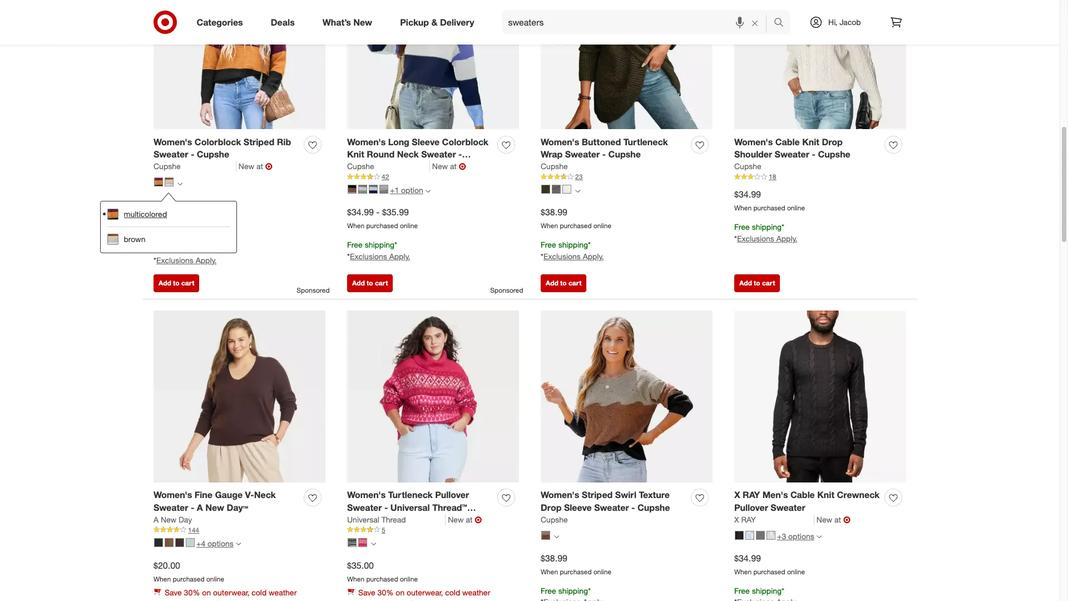 Task type: vqa. For each thing, say whether or not it's contained in the screenshot.
item
no



Task type: locate. For each thing, give the bounding box(es) containing it.
online inside $20.00 when purchased online
[[206, 575, 224, 583]]

at down thread™
[[466, 515, 473, 524]]

swirl
[[615, 489, 637, 501]]

fine
[[195, 489, 213, 501]]

women's up wrap
[[541, 136, 580, 147]]

all colors image
[[178, 181, 183, 186], [554, 535, 559, 540]]

fleece down $35.00 when purchased online
[[409, 599, 431, 601]]

1 to from the left
[[173, 279, 180, 287]]

women's buttoned turtleneck wrap sweater - cupshe link
[[541, 136, 687, 161]]

neck
[[397, 149, 419, 160], [254, 489, 276, 501]]

1 vertical spatial sleeve
[[564, 502, 592, 513]]

1 horizontal spatial save
[[358, 588, 376, 597]]

pullover up thread™
[[435, 489, 469, 501]]

cupshe down "shoulder"
[[735, 162, 762, 171]]

to for $34.99
[[754, 279, 761, 287]]

cupshe down texture
[[638, 502, 670, 513]]

1 outerwear, from the left
[[213, 588, 250, 597]]

pullover up x ray
[[735, 502, 769, 513]]

black image
[[154, 538, 163, 547]]

- inside women's turtleneck pullover sweater - universal thread™ jacquard
[[385, 502, 388, 513]]

weather
[[269, 588, 297, 597], [463, 588, 491, 597]]

1 fleece from the left
[[216, 599, 237, 601]]

$34.99 when purchased online down +3 options dropdown button
[[735, 553, 805, 576]]

1 cold from the left
[[252, 588, 267, 597]]

cupshe link down "shoulder"
[[735, 161, 762, 172]]

knit inside women's cable knit drop shoulder sweater - cupshe
[[803, 136, 820, 147]]

knit left crewneck
[[818, 489, 835, 501]]

striped left the rib
[[244, 136, 275, 147]]

sleeve
[[412, 136, 440, 147], [564, 502, 592, 513]]

4 add to cart button from the left
[[735, 275, 781, 292]]

0 vertical spatial $38.99 when purchased online
[[541, 207, 612, 230]]

0 horizontal spatial universal
[[347, 515, 380, 524]]

cold for women's turtleneck pullover sweater - universal thread™ jacquard
[[445, 588, 460, 597]]

women's for women's fine gauge v-neck sweater - a new day™
[[154, 489, 192, 501]]

add for $34.99
[[740, 279, 752, 287]]

accessories
[[165, 599, 206, 601], [358, 599, 400, 601]]

2 save 30% on outerwear, cold weather accessories & fleece from the left
[[358, 588, 491, 601]]

cupshe up brown icon
[[154, 162, 181, 171]]

women's for women's colorblock striped rib sweater - cupshe
[[154, 136, 192, 147]]

0 horizontal spatial all colors image
[[178, 181, 183, 186]]

0 vertical spatial a
[[197, 502, 203, 513]]

sweater down 'swirl'
[[595, 502, 629, 513]]

knit inside women's long sleeve colorblock knit round neck sweater - cupshe
[[347, 149, 364, 160]]

women's long sleeve colorblock knit round neck sweater - cupshe link
[[347, 136, 493, 173]]

& for women's fine gauge v-neck sweater - a new day™
[[209, 599, 214, 601]]

at down women's colorblock striped rib sweater - cupshe link on the top left
[[257, 162, 263, 171]]

rib
[[277, 136, 291, 147]]

free
[[735, 222, 750, 232], [347, 240, 363, 249], [541, 240, 556, 249], [154, 244, 169, 253], [541, 586, 556, 595], [735, 586, 750, 595]]

when down "shoulder"
[[735, 204, 752, 212]]

1 vertical spatial all colors image
[[371, 542, 376, 547]]

$34.99 when purchased online for -
[[735, 189, 805, 212]]

2 horizontal spatial &
[[432, 16, 438, 28]]

0 horizontal spatial fleece
[[216, 599, 237, 601]]

0 horizontal spatial save
[[165, 588, 182, 597]]

0 horizontal spatial turtleneck
[[388, 489, 433, 501]]

1 vertical spatial drop
[[541, 502, 562, 513]]

a new day
[[154, 515, 192, 524]]

on
[[199, 212, 208, 222], [202, 588, 211, 597], [396, 588, 405, 597]]

2 outerwear, from the left
[[407, 588, 443, 597]]

$38.99 down multi image
[[541, 553, 568, 564]]

all colors image for sweater
[[576, 189, 581, 194]]

$38.99 when purchased online for sweater
[[541, 207, 612, 230]]

all colors element
[[178, 180, 183, 187], [576, 187, 581, 194], [554, 533, 559, 540], [371, 540, 376, 547]]

online inside $33.99 - $37.99 select items on sale when purchased online
[[206, 225, 224, 234]]

1 horizontal spatial 30%
[[378, 588, 394, 597]]

1 horizontal spatial accessories
[[358, 599, 400, 601]]

new at ¬
[[239, 161, 273, 172], [432, 161, 466, 172], [448, 514, 482, 525], [817, 514, 851, 525]]

sweater up 42 link
[[421, 149, 456, 160]]

0 horizontal spatial all colors image
[[371, 542, 376, 547]]

add to cart button for $38.99
[[541, 275, 587, 292]]

& down $20.00 when purchased online
[[209, 599, 214, 601]]

women's inside women's long sleeve colorblock knit round neck sweater - cupshe
[[347, 136, 386, 147]]

fleece for $35.00
[[409, 599, 431, 601]]

4 add from the left
[[740, 279, 752, 287]]

universal up universal thread link on the bottom left of page
[[391, 502, 430, 513]]

women's up jacquard
[[347, 489, 386, 501]]

0 horizontal spatial neck
[[254, 489, 276, 501]]

1 vertical spatial turtleneck
[[388, 489, 433, 501]]

- inside women's cable knit drop shoulder sweater - cupshe
[[812, 149, 816, 160]]

1 horizontal spatial sponsored
[[491, 286, 523, 295]]

add to cart for $33.99 - $37.99
[[159, 279, 194, 287]]

x inside x ray men's cable knit crewneck pullover sweater
[[735, 489, 741, 501]]

1 horizontal spatial cold
[[445, 588, 460, 597]]

weather for women's fine gauge v-neck sweater - a new day™
[[269, 588, 297, 597]]

4 cart from the left
[[763, 279, 776, 287]]

striped inside women's striped swirl texture drop sleeve sweater - cupshe
[[582, 489, 613, 501]]

0 vertical spatial knit
[[803, 136, 820, 147]]

cupshe link up 42
[[347, 161, 430, 172]]

universal thread link
[[347, 514, 446, 525]]

add to cart button
[[154, 275, 199, 292], [347, 275, 393, 292], [541, 275, 587, 292], [735, 275, 781, 292]]

$34.99 for x ray men's cable knit crewneck pullover sweater
[[735, 553, 761, 564]]

cable inside women's cable knit drop shoulder sweater - cupshe
[[776, 136, 800, 147]]

all colors element right brown icon
[[178, 180, 183, 187]]

on down the $37.99
[[199, 212, 208, 222]]

add for $33.99 - $37.99
[[159, 279, 171, 287]]

pullover
[[435, 489, 469, 501], [735, 502, 769, 513]]

cable up 18
[[776, 136, 800, 147]]

1 $34.99 when purchased online from the top
[[735, 189, 805, 212]]

1 vertical spatial ray
[[742, 515, 756, 524]]

add to cart
[[159, 279, 194, 287], [352, 279, 388, 287], [546, 279, 582, 287], [740, 279, 776, 287]]

new up 42 link
[[432, 162, 448, 171]]

cold for women's fine gauge v-neck sweater - a new day™
[[252, 588, 267, 597]]

ray up 39144-cashmere blue icon
[[742, 515, 756, 524]]

& right pickup
[[432, 16, 438, 28]]

jacob
[[840, 17, 861, 27]]

2 fleece from the left
[[409, 599, 431, 601]]

0 vertical spatial cable
[[776, 136, 800, 147]]

free shipping *
[[541, 586, 591, 595], [735, 586, 785, 595]]

all colors image right pink jacquard icon at left
[[371, 542, 376, 547]]

$38.99 when purchased online for drop
[[541, 553, 612, 576]]

1 horizontal spatial drop
[[822, 136, 843, 147]]

$34.99 when purchased online for pullover
[[735, 553, 805, 576]]

1 horizontal spatial turtleneck
[[624, 136, 668, 147]]

when down brown image
[[347, 222, 365, 230]]

all colors + 3 more colors element
[[817, 533, 822, 540]]

all colors + 1 more colors image
[[426, 189, 431, 194]]

1 save 30% on outerwear, cold weather accessories & fleece from the left
[[165, 588, 297, 601]]

light blue image
[[186, 538, 195, 547]]

1 horizontal spatial &
[[402, 599, 407, 601]]

sweater up brown icon
[[154, 149, 188, 160]]

0 horizontal spatial 30%
[[184, 588, 200, 597]]

0 vertical spatial sleeve
[[412, 136, 440, 147]]

ray for x ray
[[742, 515, 756, 524]]

options inside dropdown button
[[789, 532, 815, 541]]

1 add to cart button from the left
[[154, 275, 199, 292]]

save 30% on outerwear, cold weather accessories & fleece down $20.00 when purchased online
[[165, 588, 297, 601]]

1 $38.99 when purchased online from the top
[[541, 207, 612, 230]]

1 vertical spatial knit
[[347, 149, 364, 160]]

multicolored image
[[154, 177, 163, 186]]

jacquard
[[347, 515, 387, 526]]

sweater
[[154, 149, 188, 160], [421, 149, 456, 160], [565, 149, 600, 160], [775, 149, 810, 160], [154, 502, 188, 513], [347, 502, 382, 513], [595, 502, 629, 513], [771, 502, 806, 513]]

$33.99 - $37.99 select items on sale when purchased online
[[154, 199, 224, 234]]

cupshe up 18 "link"
[[818, 149, 851, 160]]

1 horizontal spatial striped
[[582, 489, 613, 501]]

1 add from the left
[[159, 279, 171, 287]]

brown
[[124, 234, 146, 244]]

all colors element right "white" icon at the right of the page
[[576, 187, 581, 194]]

striped
[[244, 136, 275, 147], [582, 489, 613, 501]]

1 horizontal spatial colorblock
[[442, 136, 489, 147]]

0 horizontal spatial cold
[[252, 588, 267, 597]]

30% for $35.00
[[378, 588, 394, 597]]

new left 'day'
[[161, 515, 177, 524]]

items
[[178, 212, 197, 222]]

women's inside the women's buttoned turtleneck wrap sweater - cupshe
[[541, 136, 580, 147]]

save 30% on outerwear, cold weather accessories & fleece
[[165, 588, 297, 601], [358, 588, 491, 601]]

$38.99 when purchased online down multi image
[[541, 553, 612, 576]]

options for +3 options
[[789, 532, 815, 541]]

v-
[[245, 489, 254, 501]]

women's up multi image
[[541, 489, 580, 501]]

sweater up 18
[[775, 149, 810, 160]]

women's up a new day
[[154, 489, 192, 501]]

$34.99 down gray icon
[[347, 207, 374, 218]]

new inside what's new link
[[354, 16, 372, 28]]

a new day link
[[154, 514, 192, 525]]

women's colorblock striped rib sweater - cupshe
[[154, 136, 291, 160]]

1 horizontal spatial free shipping *
[[735, 586, 785, 595]]

2 accessories from the left
[[358, 599, 400, 601]]

3 add to cart button from the left
[[541, 275, 587, 292]]

save
[[165, 588, 182, 597], [358, 588, 376, 597]]

add to cart button for $33.99 - $37.99
[[154, 275, 199, 292]]

1 x from the top
[[735, 489, 741, 501]]

$34.99 down 39144-cashmere blue icon
[[735, 553, 761, 564]]

women's inside women's turtleneck pullover sweater - universal thread™ jacquard
[[347, 489, 386, 501]]

exclusions apply. link
[[737, 234, 798, 243], [350, 252, 410, 261], [544, 252, 604, 261], [156, 255, 217, 265]]

drop
[[822, 136, 843, 147], [541, 502, 562, 513]]

knit inside x ray men's cable knit crewneck pullover sweater
[[818, 489, 835, 501]]

2 30% from the left
[[378, 588, 394, 597]]

x
[[735, 489, 741, 501], [735, 515, 739, 524]]

new at ¬ for striped
[[239, 161, 273, 172]]

men's
[[763, 489, 788, 501]]

x for x ray men's cable knit crewneck pullover sweater
[[735, 489, 741, 501]]

0 vertical spatial $34.99
[[735, 189, 761, 200]]

1 horizontal spatial save 30% on outerwear, cold weather accessories & fleece
[[358, 588, 491, 601]]

2 $38.99 when purchased online from the top
[[541, 553, 612, 576]]

2 vertical spatial knit
[[818, 489, 835, 501]]

3 add to cart from the left
[[546, 279, 582, 287]]

accessories for $20.00
[[165, 599, 206, 601]]

save 30% on outerwear, cold weather accessories & fleece down $35.00 when purchased online
[[358, 588, 491, 601]]

0 horizontal spatial pullover
[[435, 489, 469, 501]]

sweater inside women's cable knit drop shoulder sweater - cupshe
[[775, 149, 810, 160]]

online inside the $34.99 - $35.99 when purchased online
[[400, 222, 418, 230]]

deals link
[[261, 10, 309, 35]]

0 horizontal spatial &
[[209, 599, 214, 601]]

2 cart from the left
[[375, 279, 388, 287]]

when down $20.00
[[154, 575, 171, 583]]

at down crewneck
[[835, 515, 841, 524]]

add for $38.99
[[546, 279, 559, 287]]

2 add from the left
[[352, 279, 365, 287]]

a down fine
[[197, 502, 203, 513]]

39144-lilac hint image
[[767, 531, 776, 540]]

cupshe link
[[154, 161, 236, 172], [347, 161, 430, 172], [541, 161, 568, 172], [735, 161, 762, 172], [541, 514, 568, 525]]

42
[[382, 173, 389, 181]]

women's inside women's cable knit drop shoulder sweater - cupshe
[[735, 136, 773, 147]]

1 horizontal spatial a
[[197, 502, 203, 513]]

¬ for women's turtleneck pullover sweater - universal thread™ jacquard
[[475, 514, 482, 525]]

women's turtleneck pullover sweater - universal thread™ jacquard image
[[347, 310, 519, 482], [347, 310, 519, 482]]

women's fine gauge v-neck sweater - a new day™ image
[[154, 310, 326, 482], [154, 310, 326, 482]]

all colors image
[[576, 189, 581, 194], [371, 542, 376, 547]]

cupshe link down wrap
[[541, 161, 568, 172]]

new right what's
[[354, 16, 372, 28]]

all colors image for sweater
[[178, 181, 183, 186]]

3 cart from the left
[[569, 279, 582, 287]]

sweater up 23
[[565, 149, 600, 160]]

on down $35.00 when purchased online
[[396, 588, 405, 597]]

- up thread
[[385, 502, 388, 513]]

cupshe link for women's striped swirl texture drop sleeve sweater - cupshe
[[541, 514, 568, 525]]

all colors image right brown icon
[[178, 181, 183, 186]]

1 sponsored from the left
[[297, 286, 330, 295]]

2 to from the left
[[367, 279, 373, 287]]

free shipping * * exclusions apply.
[[735, 222, 798, 243], [347, 240, 410, 261], [541, 240, 604, 261], [154, 244, 217, 265]]

0 horizontal spatial colorblock
[[195, 136, 241, 147]]

- inside women's long sleeve colorblock knit round neck sweater - cupshe
[[459, 149, 462, 160]]

0 horizontal spatial weather
[[269, 588, 297, 597]]

0 horizontal spatial accessories
[[165, 599, 206, 601]]

1 vertical spatial a
[[154, 515, 159, 524]]

all colors image right "white" icon at the right of the page
[[576, 189, 581, 194]]

1 colorblock from the left
[[195, 136, 241, 147]]

1 horizontal spatial weather
[[463, 588, 491, 597]]

1 add to cart from the left
[[159, 279, 194, 287]]

add to cart for $38.99
[[546, 279, 582, 287]]

2 cold from the left
[[445, 588, 460, 597]]

women's striped swirl texture drop sleeve sweater - cupshe
[[541, 489, 670, 513]]

2 add to cart button from the left
[[347, 275, 393, 292]]

+3
[[778, 532, 787, 541]]

cupshe down round
[[347, 162, 380, 173]]

women's colorblock striped rib sweater - cupshe image
[[154, 0, 326, 129], [154, 0, 326, 129]]

¬ for women's colorblock striped rib sweater - cupshe
[[265, 161, 273, 172]]

1 vertical spatial $34.99 when purchased online
[[735, 553, 805, 576]]

option
[[401, 186, 423, 195]]

1 cart from the left
[[181, 279, 194, 287]]

accessories for $35.00
[[358, 599, 400, 601]]

on down $20.00 when purchased online
[[202, 588, 211, 597]]

to
[[173, 279, 180, 287], [367, 279, 373, 287], [561, 279, 567, 287], [754, 279, 761, 287]]

0 vertical spatial turtleneck
[[624, 136, 668, 147]]

at for women's colorblock striped rib sweater - cupshe
[[257, 162, 263, 171]]

outerwear, for $35.00
[[407, 588, 443, 597]]

0 vertical spatial all colors image
[[178, 181, 183, 186]]

ray inside x ray men's cable knit crewneck pullover sweater
[[743, 489, 760, 501]]

when down the $35.00
[[347, 575, 365, 583]]

options left all colors + 3 more colors 'element'
[[789, 532, 815, 541]]

knit for women's long sleeve colorblock knit round neck sweater - cupshe
[[347, 149, 364, 160]]

fleece down $20.00 when purchased online
[[216, 599, 237, 601]]

1 horizontal spatial all colors image
[[576, 189, 581, 194]]

add
[[159, 279, 171, 287], [352, 279, 365, 287], [546, 279, 559, 287], [740, 279, 752, 287]]

5 link
[[347, 525, 519, 535]]

$38.99 for drop
[[541, 553, 568, 564]]

cupshe link up multi image
[[541, 514, 568, 525]]

1 vertical spatial striped
[[582, 489, 613, 501]]

pickup & delivery
[[400, 16, 475, 28]]

cupshe
[[197, 149, 229, 160], [609, 149, 641, 160], [818, 149, 851, 160], [154, 162, 181, 171], [347, 162, 380, 173], [347, 162, 374, 171], [541, 162, 568, 171], [735, 162, 762, 171], [638, 502, 670, 513], [541, 515, 568, 524]]

0 vertical spatial pullover
[[435, 489, 469, 501]]

neck down the long
[[397, 149, 419, 160]]

women's inside women's colorblock striped rib sweater - cupshe
[[154, 136, 192, 147]]

universal up pink jacquard icon at left
[[347, 515, 380, 524]]

& down $35.00 when purchased online
[[402, 599, 407, 601]]

turtleneck up 23 link at the right of the page
[[624, 136, 668, 147]]

0 vertical spatial ray
[[743, 489, 760, 501]]

outerwear,
[[213, 588, 250, 597], [407, 588, 443, 597]]

- up items
[[183, 199, 186, 211]]

144
[[188, 526, 199, 534]]

all colors element for brown icon
[[178, 180, 183, 187]]

save 30% on outerwear, cold weather accessories & fleece for $20.00
[[165, 588, 297, 601]]

0 vertical spatial all colors image
[[576, 189, 581, 194]]

1 vertical spatial $38.99
[[541, 553, 568, 564]]

women's up "shoulder"
[[735, 136, 773, 147]]

30% for $20.00
[[184, 588, 200, 597]]

women's turtleneck pullover sweater - universal thread™ jacquard link
[[347, 489, 493, 526]]

0 horizontal spatial save 30% on outerwear, cold weather accessories & fleece
[[165, 588, 297, 601]]

weather for women's turtleneck pullover sweater - universal thread™ jacquard
[[463, 588, 491, 597]]

2 sponsored from the left
[[491, 286, 523, 295]]

1 horizontal spatial sleeve
[[564, 502, 592, 513]]

x ray link
[[735, 514, 815, 525]]

2 $34.99 when purchased online from the top
[[735, 553, 805, 576]]

cable
[[776, 136, 800, 147], [791, 489, 815, 501]]

$20.00
[[154, 560, 180, 571]]

long
[[388, 136, 410, 147]]

0 horizontal spatial sleeve
[[412, 136, 440, 147]]

women's cable knit drop shoulder sweater - cupshe image
[[735, 0, 907, 129], [735, 0, 907, 129]]

exclusions
[[737, 234, 775, 243], [350, 252, 387, 261], [544, 252, 581, 261], [156, 255, 194, 265]]

1 save from the left
[[165, 588, 182, 597]]

2 add to cart from the left
[[352, 279, 388, 287]]

¬ for x ray men's cable knit crewneck pullover sweater
[[844, 514, 851, 525]]

women's buttoned turtleneck wrap sweater - cupshe image
[[541, 0, 713, 129], [541, 0, 713, 129]]

multicolored
[[124, 209, 167, 219]]

0 horizontal spatial outerwear,
[[213, 588, 250, 597]]

1 horizontal spatial universal
[[391, 502, 430, 513]]

1 30% from the left
[[184, 588, 200, 597]]

2 $38.99 from the top
[[541, 553, 568, 564]]

0 horizontal spatial sponsored
[[297, 286, 330, 295]]

- inside women's fine gauge v-neck sweater - a new day™
[[191, 502, 194, 513]]

1 horizontal spatial fleece
[[409, 599, 431, 601]]

apply.
[[777, 234, 798, 243], [389, 252, 410, 261], [583, 252, 604, 261], [196, 255, 217, 265]]

options left all colors + 4 more colors element
[[208, 539, 234, 548]]

- inside the $34.99 - $35.99 when purchased online
[[376, 207, 380, 218]]

sweater inside women's fine gauge v-neck sweater - a new day™
[[154, 502, 188, 513]]

$33.99
[[154, 199, 180, 211]]

on for women's turtleneck pullover sweater - universal thread™ jacquard
[[396, 588, 405, 597]]

women's inside women's fine gauge v-neck sweater - a new day™
[[154, 489, 192, 501]]

deals
[[271, 16, 295, 28]]

new
[[354, 16, 372, 28], [239, 162, 254, 171], [432, 162, 448, 171], [206, 502, 224, 513], [161, 515, 177, 524], [448, 515, 464, 524], [817, 515, 833, 524]]

0 horizontal spatial free shipping *
[[541, 586, 591, 595]]

1 horizontal spatial all colors image
[[554, 535, 559, 540]]

1 horizontal spatial outerwear,
[[407, 588, 443, 597]]

0 horizontal spatial drop
[[541, 502, 562, 513]]

1 horizontal spatial options
[[789, 532, 815, 541]]

1 vertical spatial cable
[[791, 489, 815, 501]]

2 vertical spatial $34.99
[[735, 553, 761, 564]]

x ray men's cable knit crewneck pullover sweater image
[[735, 310, 907, 482], [735, 310, 907, 482]]

$34.99
[[735, 189, 761, 200], [347, 207, 374, 218], [735, 553, 761, 564]]

0 vertical spatial universal
[[391, 502, 430, 513]]

purchased inside $20.00 when purchased online
[[173, 575, 205, 583]]

sweater inside women's striped swirl texture drop sleeve sweater - cupshe
[[595, 502, 629, 513]]

30% down $35.00 when purchased online
[[378, 588, 394, 597]]

0 horizontal spatial striped
[[244, 136, 275, 147]]

x up 39144 black icon
[[735, 515, 739, 524]]

2 free shipping * from the left
[[735, 586, 785, 595]]

x up x ray
[[735, 489, 741, 501]]

outerwear, down $20.00 when purchased online
[[213, 588, 250, 597]]

striped inside women's colorblock striped rib sweater - cupshe
[[244, 136, 275, 147]]

women's cable knit drop shoulder sweater - cupshe
[[735, 136, 851, 160]]

2 colorblock from the left
[[442, 136, 489, 147]]

$34.99 when purchased online down 18
[[735, 189, 805, 212]]

blue image
[[369, 185, 378, 194]]

5
[[382, 526, 386, 534]]

2 x from the top
[[735, 515, 739, 524]]

2 weather from the left
[[463, 588, 491, 597]]

0 horizontal spatial options
[[208, 539, 234, 548]]

$34.99 down "shoulder"
[[735, 189, 761, 200]]

striped left 'swirl'
[[582, 489, 613, 501]]

shoulder
[[735, 149, 773, 160]]

1 vertical spatial pullover
[[735, 502, 769, 513]]

30% down $20.00 when purchased online
[[184, 588, 200, 597]]

4 to from the left
[[754, 279, 761, 287]]

when inside $20.00 when purchased online
[[154, 575, 171, 583]]

turtleneck up universal thread link on the bottom left of page
[[388, 489, 433, 501]]

x ray men's cable knit crewneck pullover sweater
[[735, 489, 880, 513]]

0 vertical spatial neck
[[397, 149, 419, 160]]

women's up brown icon
[[154, 136, 192, 147]]

2 save from the left
[[358, 588, 376, 597]]

0 vertical spatial $34.99 when purchased online
[[735, 189, 805, 212]]

1 vertical spatial $34.99
[[347, 207, 374, 218]]

colorblock inside women's long sleeve colorblock knit round neck sweater - cupshe
[[442, 136, 489, 147]]

sweater inside women's colorblock striped rib sweater - cupshe
[[154, 149, 188, 160]]

cupshe link for women's buttoned turtleneck wrap sweater - cupshe
[[541, 161, 568, 172]]

1 horizontal spatial neck
[[397, 149, 419, 160]]

*
[[782, 222, 785, 232], [735, 234, 737, 243], [395, 240, 397, 249], [588, 240, 591, 249], [201, 244, 204, 253], [347, 252, 350, 261], [541, 252, 544, 261], [154, 255, 156, 265], [588, 586, 591, 595], [782, 586, 785, 595]]

1 vertical spatial $38.99 when purchased online
[[541, 553, 612, 576]]

3 add from the left
[[546, 279, 559, 287]]

accessories down $35.00 when purchased online
[[358, 599, 400, 601]]

3 to from the left
[[561, 279, 567, 287]]

$38.99 when purchased online down "white" icon at the right of the page
[[541, 207, 612, 230]]

at up 42 link
[[450, 162, 457, 171]]

$38.99 when purchased online
[[541, 207, 612, 230], [541, 553, 612, 576]]

1 weather from the left
[[269, 588, 297, 597]]

drop inside women's cable knit drop shoulder sweater - cupshe
[[822, 136, 843, 147]]

0 vertical spatial drop
[[822, 136, 843, 147]]

neck right gauge
[[254, 489, 276, 501]]

1 accessories from the left
[[165, 599, 206, 601]]

- inside women's colorblock striped rib sweater - cupshe
[[191, 149, 194, 160]]

$34.99 - $35.99 when purchased online
[[347, 207, 418, 230]]

cupshe up 23 link at the right of the page
[[609, 149, 641, 160]]

all colors image for drop
[[554, 535, 559, 540]]

outerwear, down $35.00 when purchased online
[[407, 588, 443, 597]]

a up black image
[[154, 515, 159, 524]]

save down $20.00 when purchased online
[[165, 588, 182, 597]]

pullover inside women's turtleneck pullover sweater - universal thread™ jacquard
[[435, 489, 469, 501]]

cupshe up gray icon
[[347, 162, 374, 171]]

all colors image right multi image
[[554, 535, 559, 540]]

0 vertical spatial x
[[735, 489, 741, 501]]

$34.99 inside the $34.99 - $35.99 when purchased online
[[347, 207, 374, 218]]

- up 18 "link"
[[812, 149, 816, 160]]

1 vertical spatial neck
[[254, 489, 276, 501]]

turtleneck
[[624, 136, 668, 147], [388, 489, 433, 501]]

hi, jacob
[[829, 17, 861, 27]]

4 add to cart from the left
[[740, 279, 776, 287]]

cupshe inside women's colorblock striped rib sweater - cupshe
[[197, 149, 229, 160]]

knit left round
[[347, 149, 364, 160]]

women's inside women's striped swirl texture drop sleeve sweater - cupshe
[[541, 489, 580, 501]]

1 vertical spatial x
[[735, 515, 739, 524]]

women's striped swirl texture drop sleeve sweater - cupshe image
[[541, 310, 713, 482], [541, 310, 713, 482]]

free shipping * for $34.99
[[735, 586, 785, 595]]

knit up 18 "link"
[[803, 136, 820, 147]]

day™
[[227, 502, 248, 513]]

women's up round
[[347, 136, 386, 147]]

purchased inside $35.00 when purchased online
[[367, 575, 398, 583]]

1 vertical spatial all colors image
[[554, 535, 559, 540]]

when down select
[[154, 225, 171, 234]]

- up 'day'
[[191, 502, 194, 513]]

0 vertical spatial $38.99
[[541, 207, 568, 218]]

at
[[257, 162, 263, 171], [450, 162, 457, 171], [466, 515, 473, 524], [835, 515, 841, 524]]

cupshe up the $37.99
[[197, 149, 229, 160]]

all colors element for gray image
[[576, 187, 581, 194]]

drop up multi image
[[541, 502, 562, 513]]

1 free shipping * from the left
[[541, 586, 591, 595]]

$38.99 down gray image
[[541, 207, 568, 218]]

1 $38.99 from the top
[[541, 207, 568, 218]]

knit
[[803, 136, 820, 147], [347, 149, 364, 160], [818, 489, 835, 501]]

all colors element right multi image
[[554, 533, 559, 540]]

all colors element right pink jacquard icon at left
[[371, 540, 376, 547]]

1 horizontal spatial pullover
[[735, 502, 769, 513]]

- left $35.99
[[376, 207, 380, 218]]

sweater inside women's turtleneck pullover sweater - universal thread™ jacquard
[[347, 502, 382, 513]]

women's long sleeve colorblock knit round neck sweater - cupshe image
[[347, 0, 519, 129], [347, 0, 519, 129]]

options inside "dropdown button"
[[208, 539, 234, 548]]

at for women's long sleeve colorblock knit round neck sweater - cupshe
[[450, 162, 457, 171]]

to for $38.99
[[561, 279, 567, 287]]

+1 option
[[390, 186, 423, 195]]

0 vertical spatial striped
[[244, 136, 275, 147]]

women's
[[154, 136, 192, 147], [347, 136, 386, 147], [541, 136, 580, 147], [735, 136, 773, 147], [154, 489, 192, 501], [347, 489, 386, 501], [541, 489, 580, 501]]



Task type: describe. For each thing, give the bounding box(es) containing it.
drop inside women's striped swirl texture drop sleeve sweater - cupshe
[[541, 502, 562, 513]]

144 link
[[154, 525, 326, 535]]

hi,
[[829, 17, 838, 27]]

23
[[576, 173, 583, 181]]

women's long sleeve colorblock knit round neck sweater - cupshe
[[347, 136, 489, 173]]

what's
[[323, 16, 351, 28]]

neck inside women's long sleeve colorblock knit round neck sweater - cupshe
[[397, 149, 419, 160]]

pink jacquard image
[[358, 538, 367, 547]]

day
[[179, 515, 192, 524]]

$38.99 for sweater
[[541, 207, 568, 218]]

pickup
[[400, 16, 429, 28]]

brown image
[[348, 185, 357, 194]]

women's fine gauge v-neck sweater - a new day™
[[154, 489, 276, 513]]

knit for x ray men's cable knit crewneck pullover sweater
[[818, 489, 835, 501]]

pullover inside x ray men's cable knit crewneck pullover sweater
[[735, 502, 769, 513]]

cart for $34.99 - $35.99
[[375, 279, 388, 287]]

round
[[367, 149, 395, 160]]

women's for women's cable knit drop shoulder sweater - cupshe
[[735, 136, 773, 147]]

cupshe inside women's cable knit drop shoulder sweater - cupshe
[[818, 149, 851, 160]]

sale
[[210, 212, 224, 222]]

all colors element for pink jacquard icon at left
[[371, 540, 376, 547]]

brown image
[[165, 538, 174, 547]]

39144-cashmere blue image
[[746, 531, 755, 540]]

new inside a new day link
[[161, 515, 177, 524]]

brown image
[[165, 177, 174, 186]]

cupshe up multi image
[[541, 515, 568, 524]]

select
[[154, 212, 176, 222]]

what's new link
[[313, 10, 386, 35]]

1 vertical spatial universal
[[347, 515, 380, 524]]

new down thread™
[[448, 515, 464, 524]]

save 30% on outerwear, cold weather accessories & fleece for $35.00
[[358, 588, 491, 601]]

pickup & delivery link
[[391, 10, 488, 35]]

cupshe inside the women's buttoned turtleneck wrap sweater - cupshe
[[609, 149, 641, 160]]

multicolored link
[[107, 202, 230, 227]]

$20.00 when purchased online
[[154, 560, 224, 583]]

cart for $34.99
[[763, 279, 776, 287]]

+4
[[196, 539, 205, 548]]

at for women's turtleneck pullover sweater - universal thread™ jacquard
[[466, 515, 473, 524]]

add to cart for $34.99 - $35.99
[[352, 279, 388, 287]]

green image
[[542, 185, 550, 194]]

turtleneck inside the women's buttoned turtleneck wrap sweater - cupshe
[[624, 136, 668, 147]]

$34.99 for women's cable knit drop shoulder sweater - cupshe
[[735, 189, 761, 200]]

online inside $35.00 when purchased online
[[400, 575, 418, 583]]

purchased inside the $34.99 - $35.99 when purchased online
[[367, 222, 398, 230]]

39144 black image
[[735, 531, 744, 540]]

all colors + 4 more colors image
[[236, 542, 241, 547]]

new up all colors + 3 more colors 'element'
[[817, 515, 833, 524]]

free shipping * for $38.99
[[541, 586, 591, 595]]

cupshe link for women's cable knit drop shoulder sweater - cupshe
[[735, 161, 762, 172]]

gray image
[[358, 185, 367, 194]]

42 link
[[347, 172, 519, 182]]

women's for women's buttoned turtleneck wrap sweater - cupshe
[[541, 136, 580, 147]]

categories link
[[187, 10, 257, 35]]

sweater inside x ray men's cable knit crewneck pullover sweater
[[771, 502, 806, 513]]

$35.99
[[382, 207, 409, 218]]

save for $20.00
[[165, 588, 182, 597]]

ray for x ray men's cable knit crewneck pullover sweater
[[743, 489, 760, 501]]

all colors + 3 more colors image
[[817, 535, 822, 540]]

options for +4 options
[[208, 539, 234, 548]]

save for $35.00
[[358, 588, 376, 597]]

$35.00
[[347, 560, 374, 571]]

- inside the women's buttoned turtleneck wrap sweater - cupshe
[[603, 149, 606, 160]]

crewneck
[[837, 489, 880, 501]]

23 link
[[541, 172, 713, 182]]

women's fine gauge v-neck sweater - a new day™ link
[[154, 489, 299, 514]]

18 link
[[735, 172, 907, 182]]

What can we help you find? suggestions appear below search field
[[502, 10, 777, 35]]

x ray
[[735, 515, 756, 524]]

wrap
[[541, 149, 563, 160]]

sleeve inside women's long sleeve colorblock knit round neck sweater - cupshe
[[412, 136, 440, 147]]

when down green image
[[541, 222, 558, 230]]

women's cable knit drop shoulder sweater - cupshe link
[[735, 136, 881, 161]]

new inside women's fine gauge v-neck sweater - a new day™
[[206, 502, 224, 513]]

women's for women's long sleeve colorblock knit round neck sweater - cupshe
[[347, 136, 386, 147]]

to for $33.99 - $37.99
[[173, 279, 180, 287]]

cupshe link up brown icon
[[154, 161, 236, 172]]

x for x ray
[[735, 515, 739, 524]]

search button
[[769, 10, 796, 37]]

when inside the $34.99 - $35.99 when purchased online
[[347, 222, 365, 230]]

search
[[769, 18, 796, 29]]

women's for women's turtleneck pullover sweater - universal thread™ jacquard
[[347, 489, 386, 501]]

cupshe down wrap
[[541, 162, 568, 171]]

cream jacquard image
[[348, 538, 357, 547]]

women's striped swirl texture drop sleeve sweater - cupshe link
[[541, 489, 687, 514]]

cupshe inside women's long sleeve colorblock knit round neck sweater - cupshe
[[347, 162, 380, 173]]

sweater inside women's long sleeve colorblock knit round neck sweater - cupshe
[[421, 149, 456, 160]]

& for women's turtleneck pullover sweater - universal thread™ jacquard
[[402, 599, 407, 601]]

gauge
[[215, 489, 243, 501]]

brown link
[[107, 227, 230, 252]]

colorblock inside women's colorblock striped rib sweater - cupshe
[[195, 136, 241, 147]]

white image
[[563, 185, 572, 194]]

add to cart for $34.99
[[740, 279, 776, 287]]

sweater inside the women's buttoned turtleneck wrap sweater - cupshe
[[565, 149, 600, 160]]

when inside $35.00 when purchased online
[[347, 575, 365, 583]]

new at ¬ for pullover
[[448, 514, 482, 525]]

multi image
[[542, 531, 550, 540]]

sponsored for $34.99 - $35.99
[[491, 286, 523, 295]]

sponsored for $33.99 - $37.99
[[297, 286, 330, 295]]

39144-heather grey image
[[756, 531, 765, 540]]

delivery
[[440, 16, 475, 28]]

when inside $33.99 - $37.99 select items on sale when purchased online
[[154, 225, 171, 234]]

sleeve inside women's striped swirl texture drop sleeve sweater - cupshe
[[564, 502, 592, 513]]

dark brown image
[[175, 538, 184, 547]]

purchased inside $33.99 - $37.99 select items on sale when purchased online
[[173, 225, 205, 234]]

cupshe inside women's striped swirl texture drop sleeve sweater - cupshe
[[638, 502, 670, 513]]

dark gray image
[[380, 185, 389, 194]]

all colors + 4 more colors element
[[236, 540, 241, 547]]

+4 options button
[[149, 535, 246, 553]]

women's turtleneck pullover sweater - universal thread™ jacquard
[[347, 489, 469, 526]]

$35.00 when purchased online
[[347, 560, 418, 583]]

add to cart button for $34.99 - $35.99
[[347, 275, 393, 292]]

a inside women's fine gauge v-neck sweater - a new day™
[[197, 502, 203, 513]]

women's colorblock striped rib sweater - cupshe link
[[154, 136, 299, 161]]

what's new
[[323, 16, 372, 28]]

turtleneck inside women's turtleneck pullover sweater - universal thread™ jacquard
[[388, 489, 433, 501]]

cart for $33.99 - $37.99
[[181, 279, 194, 287]]

neck inside women's fine gauge v-neck sweater - a new day™
[[254, 489, 276, 501]]

new at ¬ for men's
[[817, 514, 851, 525]]

on for women's fine gauge v-neck sweater - a new day™
[[202, 588, 211, 597]]

all colors image for -
[[371, 542, 376, 547]]

thread
[[382, 515, 406, 524]]

gray image
[[552, 185, 561, 194]]

cart for $38.99
[[569, 279, 582, 287]]

to for $34.99 - $35.99
[[367, 279, 373, 287]]

x ray men's cable knit crewneck pullover sweater link
[[735, 489, 881, 514]]

categories
[[197, 16, 243, 28]]

fleece for $20.00
[[216, 599, 237, 601]]

universal thread
[[347, 515, 406, 524]]

$34.99 for women's long sleeve colorblock knit round neck sweater - cupshe
[[347, 207, 374, 218]]

+1
[[390, 186, 399, 195]]

+3 options
[[778, 532, 815, 541]]

texture
[[639, 489, 670, 501]]

thread™
[[433, 502, 467, 513]]

add to cart button for $34.99
[[735, 275, 781, 292]]

18
[[769, 173, 777, 181]]

+4 options
[[196, 539, 234, 548]]

all colors + 1 more colors element
[[426, 187, 431, 194]]

add for $34.99 - $35.99
[[352, 279, 365, 287]]

when down multi image
[[541, 568, 558, 576]]

women's for women's striped swirl texture drop sleeve sweater - cupshe
[[541, 489, 580, 501]]

¬ for women's long sleeve colorblock knit round neck sweater - cupshe
[[459, 161, 466, 172]]

new down women's colorblock striped rib sweater - cupshe link on the top left
[[239, 162, 254, 171]]

- inside women's striped swirl texture drop sleeve sweater - cupshe
[[632, 502, 635, 513]]

universal inside women's turtleneck pullover sweater - universal thread™ jacquard
[[391, 502, 430, 513]]

buttoned
[[582, 136, 621, 147]]

cable inside x ray men's cable knit crewneck pullover sweater
[[791, 489, 815, 501]]

women's buttoned turtleneck wrap sweater - cupshe
[[541, 136, 668, 160]]

at for x ray men's cable knit crewneck pullover sweater
[[835, 515, 841, 524]]

$37.99
[[189, 199, 215, 211]]

on inside $33.99 - $37.99 select items on sale when purchased online
[[199, 212, 208, 222]]

0 horizontal spatial a
[[154, 515, 159, 524]]

- inside $33.99 - $37.99 select items on sale when purchased online
[[183, 199, 186, 211]]

+3 options button
[[730, 528, 827, 545]]

new at ¬ for sleeve
[[432, 161, 466, 172]]

outerwear, for $20.00
[[213, 588, 250, 597]]

when down 39144 black icon
[[735, 568, 752, 576]]

+1 option button
[[343, 182, 436, 199]]



